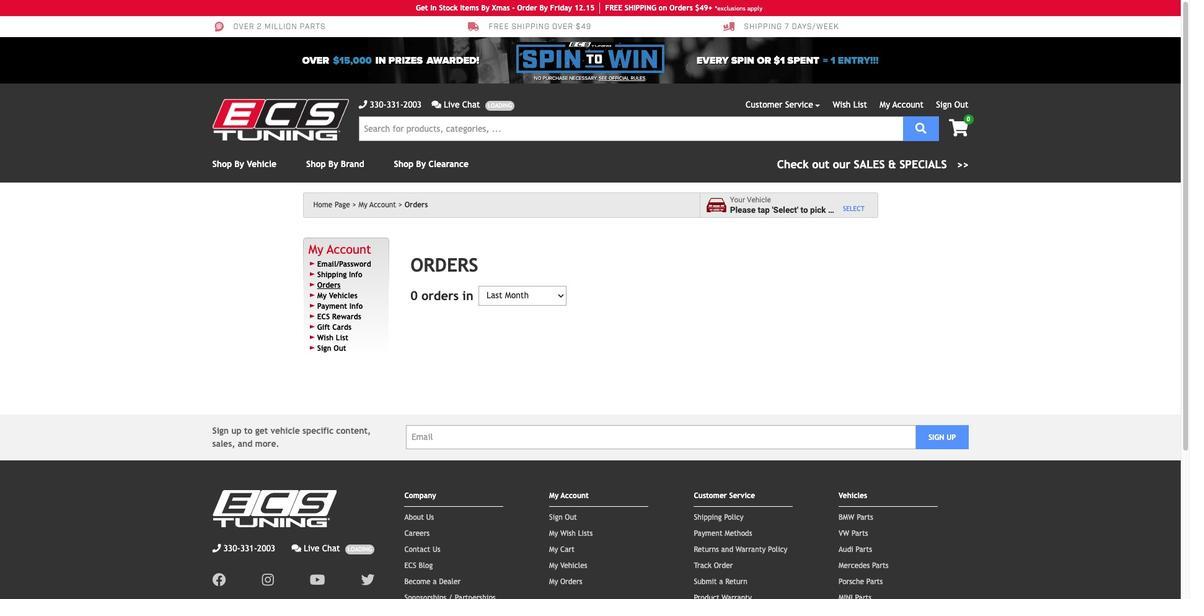 Task type: locate. For each thing, give the bounding box(es) containing it.
sales & specials
[[854, 158, 947, 171]]

my account right page
[[359, 201, 396, 209]]

shipping down apply
[[744, 22, 782, 32]]

0 vertical spatial payment
[[317, 302, 347, 311]]

up inside sign up "button"
[[947, 434, 956, 442]]

1
[[831, 54, 835, 67]]

no purchase necessary. see official rules .
[[534, 76, 647, 81]]

my account link right page
[[359, 201, 402, 209]]

0 vertical spatial 330-331-2003 link
[[359, 99, 422, 112]]

customer down or
[[746, 100, 782, 110]]

in
[[430, 4, 437, 12]]

1 horizontal spatial comments image
[[432, 100, 441, 109]]

over inside over 2 million parts link
[[233, 22, 255, 32]]

comments image
[[432, 100, 441, 109], [308, 545, 318, 553]]

order up submit a return link
[[714, 562, 733, 571]]

1 horizontal spatial 330-331-2003
[[370, 100, 422, 110]]

parts for bmw parts
[[857, 514, 873, 522]]

0 horizontal spatial in
[[375, 54, 386, 67]]

no
[[534, 76, 541, 81]]

2 horizontal spatial wish
[[833, 100, 851, 110]]

2 horizontal spatial shipping
[[744, 22, 782, 32]]

0 vertical spatial info
[[349, 271, 362, 279]]

1 ecs tuning image from the top
[[212, 99, 349, 141]]

0 horizontal spatial over
[[233, 22, 255, 32]]

select
[[843, 205, 865, 212]]

customer service down "$1"
[[746, 100, 813, 110]]

to left pick
[[800, 205, 808, 215]]

2003 down prizes
[[403, 100, 422, 110]]

parts right the vw
[[852, 530, 868, 538]]

orders down the shipping info "link"
[[317, 281, 341, 290]]

0 vertical spatial out
[[954, 100, 968, 110]]

my vehicles link up the "payment info" link
[[317, 292, 358, 300]]

service
[[785, 100, 813, 110], [729, 492, 755, 501]]

over 2 million parts
[[233, 22, 326, 32]]

shipping up "payment methods" link
[[694, 514, 722, 522]]

spin
[[731, 54, 754, 67]]

parts for vw parts
[[852, 530, 868, 538]]

live up clearance
[[444, 100, 460, 110]]

2 vertical spatial my account
[[549, 492, 589, 501]]

payment up returns
[[694, 530, 722, 538]]

warranty
[[736, 546, 766, 554]]

on
[[659, 4, 667, 12]]

a for company
[[433, 578, 437, 587]]

wish down gift
[[317, 334, 334, 343]]

phone image for 330-331-2003 link associated with the right "live chat" link
[[359, 100, 367, 109]]

0 vertical spatial live
[[444, 100, 460, 110]]

0 vertical spatial phone image
[[359, 100, 367, 109]]

parts up porsche parts link
[[872, 562, 889, 571]]

in for $15,000
[[375, 54, 386, 67]]

Search text field
[[359, 117, 903, 141]]

ecs left blog
[[404, 562, 416, 571]]

sign out link down gift cards link
[[317, 344, 346, 353]]

list down entry!!!
[[853, 100, 867, 110]]

my account link up email/password
[[309, 242, 371, 256]]

shop for shop by clearance
[[394, 159, 413, 169]]

my account up my wish lists
[[549, 492, 589, 501]]

specific
[[302, 426, 334, 436]]

policy right warranty
[[768, 546, 787, 554]]

vehicle right pick
[[835, 205, 862, 215]]

instagram logo image
[[262, 574, 274, 587]]

shipping inside my account email/password shipping info orders my vehicles payment info ecs rewards gift cards wish list sign out
[[317, 271, 347, 279]]

1 horizontal spatial order
[[714, 562, 733, 571]]

0 vertical spatial live chat
[[444, 100, 480, 110]]

1 horizontal spatial up
[[947, 434, 956, 442]]

vw
[[839, 530, 849, 538]]

comments image up shop by clearance
[[432, 100, 441, 109]]

0 vertical spatial vehicle
[[835, 205, 862, 215]]

0 horizontal spatial up
[[231, 426, 242, 436]]

my wish lists
[[549, 530, 593, 538]]

service down 'spent'
[[785, 100, 813, 110]]

1 vertical spatial vehicle
[[747, 196, 771, 205]]

0 vertical spatial 331-
[[387, 100, 403, 110]]

sign out link up my wish lists
[[549, 514, 577, 522]]

entry!!!
[[838, 54, 879, 67]]

0 horizontal spatial policy
[[724, 514, 744, 522]]

my right page
[[359, 201, 367, 209]]

1 vertical spatial service
[[729, 492, 755, 501]]

every
[[697, 54, 729, 67]]

returns
[[694, 546, 719, 554]]

live chat link
[[432, 99, 498, 112], [308, 543, 375, 556]]

a inside 'your vehicle please tap 'select' to pick a vehicle'
[[828, 205, 833, 215]]

service inside the customer service popup button
[[785, 100, 813, 110]]

shop by clearance link
[[394, 159, 469, 169]]

vehicle up more. at the left bottom
[[271, 426, 300, 436]]

2 horizontal spatial vehicles
[[839, 492, 867, 501]]

account up email/password
[[327, 242, 371, 256]]

0 horizontal spatial customer
[[694, 492, 727, 501]]

2003 up instagram logo
[[257, 544, 275, 554]]

my vehicles link for orders link
[[317, 292, 358, 300]]

1 horizontal spatial in
[[462, 289, 473, 303]]

sign out up my wish lists
[[549, 514, 577, 522]]

payment inside my account email/password shipping info orders my vehicles payment info ecs rewards gift cards wish list sign out
[[317, 302, 347, 311]]

1 horizontal spatial over
[[302, 54, 329, 67]]

up for sign up
[[947, 434, 956, 442]]

orders up 0 orders in
[[410, 255, 478, 276]]

330-331-2003
[[370, 100, 422, 110], [223, 544, 275, 554]]

ecs up gift
[[317, 313, 330, 322]]

1 vertical spatial wish
[[317, 334, 334, 343]]

in left prizes
[[375, 54, 386, 67]]

bmw parts link
[[839, 514, 873, 522]]

330-331-2003 up instagram logo
[[223, 544, 275, 554]]

0 vertical spatial sign out link
[[936, 100, 968, 110]]

to left the "get" on the bottom left of page
[[244, 426, 253, 436]]

330- up the facebook logo
[[223, 544, 240, 554]]

out down 'cards'
[[334, 344, 346, 353]]

shipping policy link
[[694, 514, 744, 522]]

live chat link up clearance
[[432, 99, 498, 112]]

sign
[[936, 100, 952, 110], [317, 344, 331, 353], [212, 426, 229, 436], [928, 434, 944, 442], [549, 514, 563, 522]]

1 horizontal spatial 330-331-2003 link
[[359, 99, 422, 112]]

1 horizontal spatial wish list link
[[833, 100, 867, 110]]

shipping up orders link
[[317, 271, 347, 279]]

company
[[404, 492, 436, 501]]

us
[[426, 514, 434, 522], [433, 546, 440, 554]]

us for contact us
[[433, 546, 440, 554]]

2003 for bottom "live chat" link 330-331-2003 link
[[257, 544, 275, 554]]

1 horizontal spatial vehicle
[[835, 205, 862, 215]]

shop for shop by brand
[[306, 159, 326, 169]]

ecs tuning image
[[212, 99, 349, 141], [212, 491, 336, 528]]

1 vertical spatial order
[[714, 562, 733, 571]]

0 horizontal spatial ecs
[[317, 313, 330, 322]]

customer service up shipping policy
[[694, 492, 755, 501]]

sign out link up 0 link
[[936, 100, 968, 110]]

up inside sign up to get vehicle specific content, sales, and more.
[[231, 426, 242, 436]]

1 vertical spatial out
[[334, 344, 346, 353]]

330-331-2003 down prizes
[[370, 100, 422, 110]]

1 vertical spatial wish list link
[[317, 334, 348, 343]]

out up 0 link
[[954, 100, 968, 110]]

lists
[[578, 530, 593, 538]]

sign out
[[936, 100, 968, 110], [549, 514, 577, 522]]

contact us link
[[404, 546, 440, 554]]

mercedes
[[839, 562, 870, 571]]

1 vertical spatial to
[[244, 426, 253, 436]]

2 shop from the left
[[306, 159, 326, 169]]

1 horizontal spatial vehicle
[[747, 196, 771, 205]]

my left cart
[[549, 546, 558, 554]]

sign inside my account email/password shipping info orders my vehicles payment info ecs rewards gift cards wish list sign out
[[317, 344, 331, 353]]

0 vertical spatial customer service
[[746, 100, 813, 110]]

0 vertical spatial my account
[[880, 100, 924, 110]]

wish up cart
[[560, 530, 576, 538]]

sales
[[854, 158, 885, 171]]

policy up methods
[[724, 514, 744, 522]]

1 horizontal spatial my vehicles link
[[549, 562, 587, 571]]

free
[[605, 4, 622, 12]]

0 left orders
[[410, 289, 418, 303]]

see
[[599, 76, 607, 81]]

us right about
[[426, 514, 434, 522]]

7
[[785, 22, 789, 32]]

a left dealer
[[433, 578, 437, 587]]

account right page
[[370, 201, 396, 209]]

info up the rewards
[[349, 302, 363, 311]]

0 horizontal spatial 0
[[410, 289, 418, 303]]

parts for mercedes parts
[[872, 562, 889, 571]]

wish list link down gift cards link
[[317, 334, 348, 343]]

my account up search image
[[880, 100, 924, 110]]

specials
[[899, 158, 947, 171]]

wish list link down entry!!!
[[833, 100, 867, 110]]

over for over 2 million parts
[[233, 22, 255, 32]]

a right pick
[[828, 205, 833, 215]]

1 vertical spatial my account
[[359, 201, 396, 209]]

1 vertical spatial 330-
[[223, 544, 240, 554]]

over left 2
[[233, 22, 255, 32]]

1 horizontal spatial my account
[[549, 492, 589, 501]]

1 vertical spatial customer
[[694, 492, 727, 501]]

live chat up youtube logo at the left bottom of page
[[320, 544, 357, 554]]

my account email/password shipping info orders my vehicles payment info ecs rewards gift cards wish list sign out
[[309, 242, 371, 353]]

shop for shop by vehicle
[[212, 159, 232, 169]]

parts up mercedes parts link
[[856, 546, 872, 554]]

to inside 'your vehicle please tap 'select' to pick a vehicle'
[[800, 205, 808, 215]]

see official rules link
[[599, 75, 645, 82]]

orders link
[[317, 281, 341, 290]]

0 vertical spatial shipping
[[744, 22, 782, 32]]

sign out up 0 link
[[936, 100, 968, 110]]

in for orders
[[462, 289, 473, 303]]

330-331-2003 link down prizes
[[359, 99, 422, 112]]

1 vertical spatial sign out
[[549, 514, 577, 522]]

330-331-2003 link
[[359, 99, 422, 112], [212, 543, 275, 556]]

to inside sign up to get vehicle specific content, sales, and more.
[[244, 426, 253, 436]]

0 horizontal spatial 330-331-2003
[[223, 544, 275, 554]]

0 horizontal spatial 330-331-2003 link
[[212, 543, 275, 556]]

live chat up clearance
[[444, 100, 480, 110]]

up for sign up to get vehicle specific content, sales, and more.
[[231, 426, 242, 436]]

0 right search image
[[967, 116, 970, 123]]

1 vertical spatial vehicle
[[271, 426, 300, 436]]

0 horizontal spatial wish
[[317, 334, 334, 343]]

apply
[[747, 5, 762, 11]]

live up youtube logo at the left bottom of page
[[320, 544, 336, 554]]

0 vertical spatial list
[[853, 100, 867, 110]]

0 horizontal spatial shop
[[212, 159, 232, 169]]

customer inside popup button
[[746, 100, 782, 110]]

1 vertical spatial chat
[[339, 544, 357, 554]]

vehicle inside 'your vehicle please tap 'select' to pick a vehicle'
[[835, 205, 862, 215]]

my wish lists link
[[549, 530, 593, 538]]

comments image for the right "live chat" link
[[432, 100, 441, 109]]

1 vertical spatial shipping
[[317, 271, 347, 279]]

1 vertical spatial 330-331-2003
[[223, 544, 275, 554]]

shopping cart image
[[949, 120, 968, 137]]

0 vertical spatial us
[[426, 514, 434, 522]]

0 horizontal spatial order
[[517, 4, 537, 12]]

orders
[[669, 4, 693, 12], [405, 201, 428, 209], [410, 255, 478, 276], [317, 281, 341, 290], [560, 578, 582, 587]]

cards
[[332, 323, 352, 332]]

0
[[967, 116, 970, 123], [410, 289, 418, 303]]

payment up the ecs rewards link
[[317, 302, 347, 311]]

0 horizontal spatial vehicle
[[271, 426, 300, 436]]

my up email/password
[[309, 242, 323, 256]]

vehicles up bmw parts
[[839, 492, 867, 501]]

or
[[757, 54, 771, 67]]

parts for audi parts
[[856, 546, 872, 554]]

my
[[880, 100, 890, 110], [359, 201, 367, 209], [309, 242, 323, 256], [317, 292, 327, 300], [549, 492, 559, 501], [549, 530, 558, 538], [549, 546, 558, 554], [549, 562, 558, 571], [549, 578, 558, 587]]

and down payment methods
[[721, 546, 733, 554]]

2 horizontal spatial shop
[[394, 159, 413, 169]]

info down email/password
[[349, 271, 362, 279]]

parts right the bmw
[[857, 514, 873, 522]]

vehicles down cart
[[560, 562, 587, 571]]

parts down mercedes parts
[[866, 578, 883, 587]]

and right sales,
[[238, 439, 253, 449]]

us for about us
[[426, 514, 434, 522]]

0 vertical spatial vehicle
[[247, 159, 276, 169]]

ecs blog link
[[404, 562, 433, 571]]

customer
[[746, 100, 782, 110], [694, 492, 727, 501]]

orders down shop by clearance
[[405, 201, 428, 209]]

1 vertical spatial 331-
[[240, 544, 257, 554]]

2 vertical spatial vehicles
[[560, 562, 587, 571]]

2 vertical spatial shipping
[[694, 514, 722, 522]]

us right contact
[[433, 546, 440, 554]]

shipping policy
[[694, 514, 744, 522]]

payment
[[317, 302, 347, 311], [694, 530, 722, 538]]

0 horizontal spatial sign out link
[[317, 344, 346, 353]]

shipping
[[744, 22, 782, 32], [317, 271, 347, 279], [694, 514, 722, 522]]

1 horizontal spatial customer
[[746, 100, 782, 110]]

0 horizontal spatial vehicle
[[247, 159, 276, 169]]

spent
[[787, 54, 819, 67]]

more.
[[255, 439, 279, 449]]

vehicle inside sign up to get vehicle specific content, sales, and more.
[[271, 426, 300, 436]]

1 horizontal spatial out
[[565, 514, 577, 522]]

phone image for bottom "live chat" link 330-331-2003 link
[[212, 545, 221, 553]]

account inside my account email/password shipping info orders my vehicles payment info ecs rewards gift cards wish list sign out
[[327, 242, 371, 256]]

wish list link
[[833, 100, 867, 110], [317, 334, 348, 343]]

official
[[609, 76, 629, 81]]

330-331-2003 link up instagram logo
[[212, 543, 275, 556]]

phone image down over $15,000 in prizes
[[359, 100, 367, 109]]

2 horizontal spatial my account
[[880, 100, 924, 110]]

0 vertical spatial over
[[233, 22, 255, 32]]

1 horizontal spatial shop
[[306, 159, 326, 169]]

1 vertical spatial vehicles
[[839, 492, 867, 501]]

over down parts at the top left of the page
[[302, 54, 329, 67]]

1 horizontal spatial live
[[444, 100, 460, 110]]

vehicles up the "payment info" link
[[329, 292, 358, 300]]

1 shop from the left
[[212, 159, 232, 169]]

1 horizontal spatial list
[[853, 100, 867, 110]]

3 shop from the left
[[394, 159, 413, 169]]

up
[[231, 426, 242, 436], [947, 434, 956, 442]]

1 horizontal spatial a
[[719, 578, 723, 587]]

select link
[[843, 205, 865, 213]]

become a dealer
[[404, 578, 461, 587]]

0 horizontal spatial phone image
[[212, 545, 221, 553]]

0 inside 0 link
[[967, 116, 970, 123]]

1 vertical spatial my vehicles link
[[549, 562, 587, 571]]

ship
[[625, 4, 640, 12]]

wish down 1
[[833, 100, 851, 110]]

0 vertical spatial live chat link
[[432, 99, 498, 112]]

payment methods link
[[694, 530, 752, 538]]

1 vertical spatial list
[[336, 334, 348, 343]]

phone image up the facebook logo
[[212, 545, 221, 553]]

2003 for 330-331-2003 link associated with the right "live chat" link
[[403, 100, 422, 110]]

330-331-2003 for bottom "live chat" link 330-331-2003 link
[[223, 544, 275, 554]]

a left 'return'
[[719, 578, 723, 587]]

in right orders
[[462, 289, 473, 303]]

2 horizontal spatial sign out link
[[936, 100, 968, 110]]

1 vertical spatial info
[[349, 302, 363, 311]]

live chat link up youtube logo at the left bottom of page
[[308, 543, 375, 556]]

shipping 7 days/week link
[[723, 21, 839, 32]]

phone image
[[359, 100, 367, 109], [212, 545, 221, 553]]

my account link up search image
[[880, 100, 924, 110]]

1 vertical spatial and
[[721, 546, 733, 554]]

gift cards link
[[317, 323, 352, 332]]

get in stock items by xmas - order by friday 12.15
[[416, 4, 595, 12]]

out up my wish lists
[[565, 514, 577, 522]]

1 horizontal spatial live chat
[[444, 100, 480, 110]]

my account for page
[[359, 201, 396, 209]]

2003
[[403, 100, 422, 110], [257, 544, 275, 554]]

330- down over $15,000 in prizes
[[370, 100, 387, 110]]

my vehicles link down cart
[[549, 562, 587, 571]]

0 vertical spatial my vehicles link
[[317, 292, 358, 300]]

prizes
[[388, 54, 423, 67]]

my up the my cart
[[549, 530, 558, 538]]

info
[[349, 271, 362, 279], [349, 302, 363, 311]]

comments image up youtube logo at the left bottom of page
[[308, 545, 318, 553]]

330-331-2003 for 330-331-2003 link associated with the right "live chat" link
[[370, 100, 422, 110]]

1 horizontal spatial ecs
[[404, 562, 416, 571]]

become
[[404, 578, 431, 587]]

to
[[800, 205, 808, 215], [244, 426, 253, 436]]

0 vertical spatial 2003
[[403, 100, 422, 110]]

0 vertical spatial ecs
[[317, 313, 330, 322]]

1 horizontal spatial to
[[800, 205, 808, 215]]

bmw parts
[[839, 514, 873, 522]]

parts for porsche parts
[[866, 578, 883, 587]]

0 vertical spatial customer
[[746, 100, 782, 110]]

ecs tuning 'spin to win' contest logo image
[[517, 42, 664, 73]]

account up my wish lists
[[561, 492, 589, 501]]

0 vertical spatial sign out
[[936, 100, 968, 110]]

audi parts link
[[839, 546, 872, 554]]

customer up shipping policy
[[694, 492, 727, 501]]

1 horizontal spatial phone image
[[359, 100, 367, 109]]

my account for list
[[880, 100, 924, 110]]

order right -
[[517, 4, 537, 12]]

wish
[[833, 100, 851, 110], [317, 334, 334, 343], [560, 530, 576, 538]]

1 horizontal spatial wish
[[560, 530, 576, 538]]

2 vertical spatial sign out link
[[549, 514, 577, 522]]



Task type: vqa. For each thing, say whether or not it's contained in the screenshot.


Task type: describe. For each thing, give the bounding box(es) containing it.
comments image for bottom "live chat" link
[[308, 545, 318, 553]]

million
[[264, 22, 297, 32]]

page
[[335, 201, 350, 209]]

wish list
[[833, 100, 867, 110]]

vw parts link
[[839, 530, 868, 538]]

Email email field
[[406, 426, 916, 450]]

-
[[512, 4, 515, 12]]

every spin or $1 spent = 1 entry!!!
[[697, 54, 879, 67]]

over $15,000 in prizes
[[302, 54, 423, 67]]

contact
[[404, 546, 430, 554]]

.
[[645, 76, 647, 81]]

track
[[694, 562, 712, 571]]

submit a return
[[694, 578, 747, 587]]

email/password link
[[317, 260, 371, 269]]

331- for bottom "live chat" link 330-331-2003 link
[[240, 544, 257, 554]]

rules
[[631, 76, 645, 81]]

facebook logo image
[[212, 574, 226, 587]]

=
[[823, 54, 828, 67]]

my down my vehicles
[[549, 578, 558, 587]]

get
[[255, 426, 268, 436]]

2 vertical spatial wish
[[560, 530, 576, 538]]

submit a return link
[[694, 578, 747, 587]]

0 vertical spatial policy
[[724, 514, 744, 522]]

&
[[888, 158, 896, 171]]

track order link
[[694, 562, 733, 571]]

shipping for shipping policy
[[694, 514, 722, 522]]

audi
[[839, 546, 853, 554]]

your vehicle please tap 'select' to pick a vehicle
[[730, 196, 862, 215]]

0 link
[[939, 115, 973, 138]]

purchase
[[543, 76, 568, 81]]

content,
[[336, 426, 371, 436]]

days/week
[[792, 22, 839, 32]]

methods
[[725, 530, 752, 538]]

my cart
[[549, 546, 574, 554]]

1 horizontal spatial sign out
[[936, 100, 968, 110]]

bmw
[[839, 514, 854, 522]]

by for shop by brand
[[328, 159, 338, 169]]

account up search image
[[892, 100, 924, 110]]

by for shop by vehicle
[[234, 159, 244, 169]]

shop by clearance
[[394, 159, 469, 169]]

331- for 330-331-2003 link associated with the right "live chat" link
[[387, 100, 403, 110]]

shop by brand
[[306, 159, 364, 169]]

0 horizontal spatial chat
[[339, 544, 357, 554]]

330-331-2003 link for bottom "live chat" link
[[212, 543, 275, 556]]

by for shop by clearance
[[416, 159, 426, 169]]

$49+
[[695, 4, 712, 12]]

my up my wish lists
[[549, 492, 559, 501]]

gift
[[317, 323, 330, 332]]

0 vertical spatial wish list link
[[833, 100, 867, 110]]

twitter logo image
[[361, 574, 375, 587]]

sales & specials link
[[777, 156, 968, 173]]

get
[[416, 4, 428, 12]]

orders inside my account email/password shipping info orders my vehicles payment info ecs rewards gift cards wish list sign out
[[317, 281, 341, 290]]

330-331-2003 link for the right "live chat" link
[[359, 99, 422, 112]]

vehicle inside 'your vehicle please tap 'select' to pick a vehicle'
[[747, 196, 771, 205]]

contact us
[[404, 546, 440, 554]]

shipping 7 days/week
[[744, 22, 839, 32]]

0 horizontal spatial wish list link
[[317, 334, 348, 343]]

0 vertical spatial order
[[517, 4, 537, 12]]

ecs blog
[[404, 562, 433, 571]]

sales,
[[212, 439, 235, 449]]

0 orders in
[[410, 289, 473, 303]]

clearance
[[429, 159, 469, 169]]

rewards
[[332, 313, 361, 322]]

2 ecs tuning image from the top
[[212, 491, 336, 528]]

mercedes parts
[[839, 562, 889, 571]]

home page
[[313, 201, 350, 209]]

youtube logo image
[[310, 574, 325, 587]]

0 horizontal spatial sign out
[[549, 514, 577, 522]]

'select'
[[772, 205, 798, 215]]

orders
[[421, 289, 459, 303]]

0 vertical spatial chat
[[462, 100, 480, 110]]

list inside my account email/password shipping info orders my vehicles payment info ecs rewards gift cards wish list sign out
[[336, 334, 348, 343]]

customer service inside popup button
[[746, 100, 813, 110]]

vw parts
[[839, 530, 868, 538]]

wish inside my account email/password shipping info orders my vehicles payment info ecs rewards gift cards wish list sign out
[[317, 334, 334, 343]]

your
[[730, 196, 745, 205]]

free shipping over $49 link
[[468, 21, 591, 32]]

pick
[[810, 205, 826, 215]]

free ship ping on orders $49+ *exclusions apply
[[605, 4, 762, 12]]

0 vertical spatial wish
[[833, 100, 851, 110]]

1 horizontal spatial vehicles
[[560, 562, 587, 571]]

2 horizontal spatial out
[[954, 100, 968, 110]]

sign up button
[[916, 426, 968, 450]]

shipping for shipping 7 days/week
[[744, 22, 782, 32]]

sign inside "button"
[[928, 434, 944, 442]]

porsche
[[839, 578, 864, 587]]

return
[[725, 578, 747, 587]]

sign inside sign up to get vehicle specific content, sales, and more.
[[212, 426, 229, 436]]

payment methods
[[694, 530, 752, 538]]

dealer
[[439, 578, 461, 587]]

my vehicles link for the my cart link at the bottom left of the page
[[549, 562, 587, 571]]

my vehicles
[[549, 562, 587, 571]]

1 vertical spatial live
[[320, 544, 336, 554]]

1 vertical spatial ecs
[[404, 562, 416, 571]]

my down orders link
[[317, 292, 327, 300]]

over for over $15,000 in prizes
[[302, 54, 329, 67]]

shipping
[[512, 22, 550, 32]]

2 vertical spatial my account link
[[309, 242, 371, 256]]

my right wish list
[[880, 100, 890, 110]]

1 vertical spatial customer service
[[694, 492, 755, 501]]

shipping info link
[[317, 271, 362, 279]]

sign up
[[928, 434, 956, 442]]

0 for 0 orders in
[[410, 289, 418, 303]]

home page link
[[313, 201, 356, 209]]

sign up to get vehicle specific content, sales, and more.
[[212, 426, 371, 449]]

1 vertical spatial policy
[[768, 546, 787, 554]]

my account link for wish list
[[880, 100, 924, 110]]

ecs rewards link
[[317, 313, 361, 322]]

ecs inside my account email/password shipping info orders my vehicles payment info ecs rewards gift cards wish list sign out
[[317, 313, 330, 322]]

returns and warranty policy
[[694, 546, 787, 554]]

my down the my cart link at the bottom left of the page
[[549, 562, 558, 571]]

vehicles inside my account email/password shipping info orders my vehicles payment info ecs rewards gift cards wish list sign out
[[329, 292, 358, 300]]

please
[[730, 205, 756, 215]]

home
[[313, 201, 332, 209]]

2
[[257, 22, 262, 32]]

my account link for home page
[[359, 201, 402, 209]]

my orders link
[[549, 578, 582, 587]]

0 horizontal spatial service
[[729, 492, 755, 501]]

1 vertical spatial live chat link
[[308, 543, 375, 556]]

orders right on
[[669, 4, 693, 12]]

porsche parts
[[839, 578, 883, 587]]

ping
[[640, 4, 656, 12]]

1 horizontal spatial sign out link
[[549, 514, 577, 522]]

a for customer service
[[719, 578, 723, 587]]

about us link
[[404, 514, 434, 522]]

1 vertical spatial payment
[[694, 530, 722, 538]]

1 vertical spatial sign out link
[[317, 344, 346, 353]]

and inside sign up to get vehicle specific content, sales, and more.
[[238, 439, 253, 449]]

search image
[[915, 122, 926, 134]]

$49
[[576, 22, 591, 32]]

free shipping over $49
[[489, 22, 591, 32]]

out inside my account email/password shipping info orders my vehicles payment info ecs rewards gift cards wish list sign out
[[334, 344, 346, 353]]

email/password
[[317, 260, 371, 269]]

tap
[[758, 205, 770, 215]]

orders down my vehicles
[[560, 578, 582, 587]]

about us
[[404, 514, 434, 522]]

about
[[404, 514, 424, 522]]

1 horizontal spatial live chat link
[[432, 99, 498, 112]]

0 for 0
[[967, 116, 970, 123]]

customer service button
[[746, 99, 820, 112]]

1 horizontal spatial and
[[721, 546, 733, 554]]

0 vertical spatial 330-
[[370, 100, 387, 110]]

0 horizontal spatial live chat
[[320, 544, 357, 554]]

necessary.
[[569, 76, 598, 81]]



